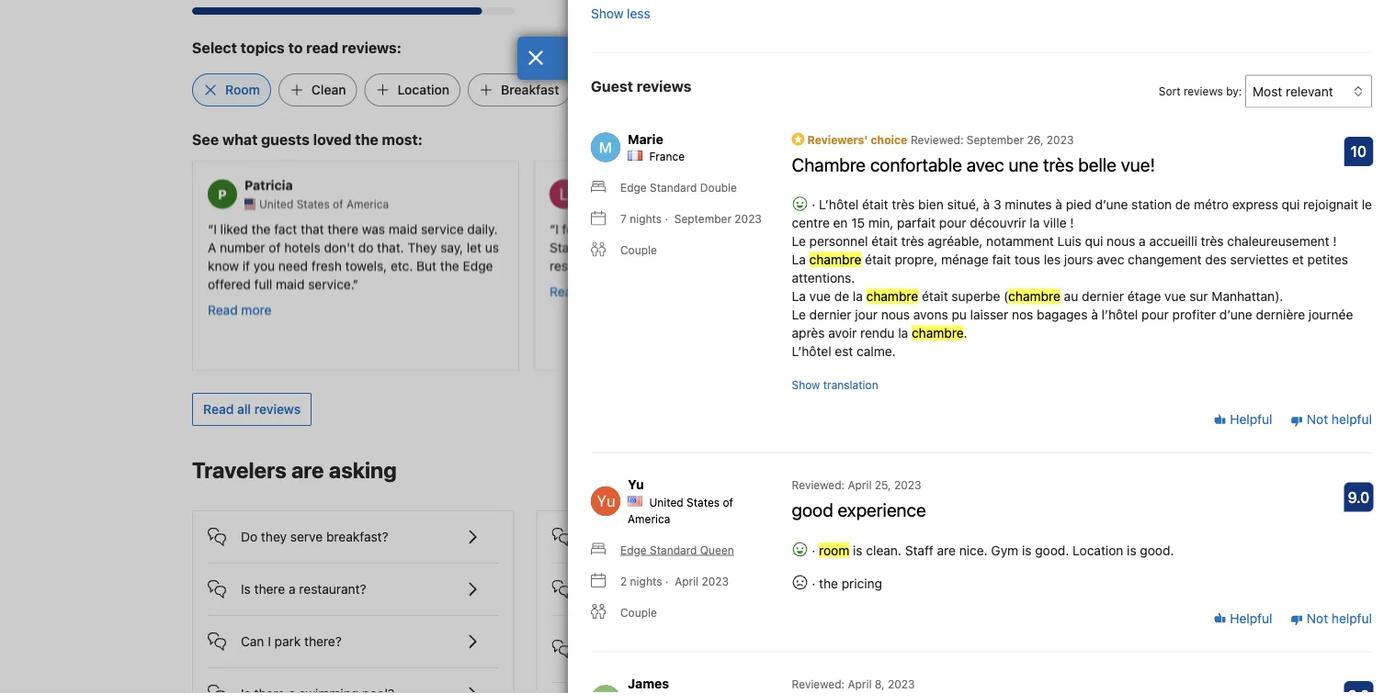 Task type: vqa. For each thing, say whether or not it's contained in the screenshot.
Can
yes



Task type: locate. For each thing, give the bounding box(es) containing it.
a for is there a spa?
[[633, 530, 640, 545]]

close image
[[528, 51, 544, 65]]

this is a carousel with rotating slides. it displays featured reviews of the property. use the next and previous buttons to navigate. region
[[177, 153, 1218, 379]]

reviewed: up confortable
[[911, 133, 964, 146]]

when
[[641, 582, 673, 597]]

dernier up avoir
[[809, 307, 852, 322]]

reviews left by:
[[1184, 85, 1223, 98]]

" for " everything was wonderful. the staff was amazing. luis, dominic and eric were very helpful, professional and very informative. we liked it so much we reserved it for thanksgiving weekend. i would recommend this hotel to anyone. loved it.
[[892, 221, 897, 236]]

" down towels,
[[353, 276, 359, 291]]

0 horizontal spatial liked
[[220, 221, 248, 236]]

· left room
[[812, 543, 816, 558]]

if
[[242, 258, 250, 273]]

recommend
[[997, 294, 1068, 310]]

read for everything was wonderful. the staff was amazing. luis, dominic and eric were very helpful, professional and very informative. we liked it so much we reserved it for thanksgiving weekend. i would recommend this hotel to anyone. loved it.
[[892, 339, 922, 354]]

la
[[792, 252, 806, 267], [792, 289, 806, 304]]

vue inside était propre, ménage fait tous les jours avec changement des serviettes et petites attentions. la vue de la
[[809, 289, 831, 304]]

show translation
[[792, 379, 878, 392]]

read more button for everything was wonderful. the staff was amazing. luis, dominic and eric were very helpful, professional and very informative. we liked it so much we reserved it for thanksgiving weekend. i would recommend this hotel to anyone. loved it.
[[892, 337, 955, 356]]

2023
[[1047, 133, 1074, 146], [735, 213, 762, 225], [894, 479, 921, 492], [702, 575, 729, 588], [888, 678, 915, 691]]

i left pay?
[[695, 582, 698, 597]]

september
[[967, 133, 1024, 146], [674, 213, 732, 225]]

0 vertical spatial is
[[585, 530, 595, 545]]

fait
[[992, 252, 1011, 267]]

read more for everything was wonderful. the staff was amazing. luis, dominic and eric were very helpful, professional and very informative. we liked it so much we reserved it for thanksgiving weekend. i would recommend this hotel to anyone. loved it.
[[892, 339, 955, 354]]

la for minutes
[[1030, 215, 1040, 231]]

not helpful for marie
[[1303, 412, 1372, 428]]

1 horizontal spatial à
[[1055, 197, 1062, 212]]

to up delicious
[[766, 221, 778, 236]]

2 is from the left
[[1022, 543, 1032, 558]]

1 le from the top
[[792, 234, 806, 249]]

2 " from the left
[[550, 221, 555, 236]]

0 vertical spatial more
[[583, 283, 613, 299]]

show
[[591, 5, 624, 21], [792, 379, 820, 392]]

0 vertical spatial !
[[1070, 215, 1074, 231]]

de down attentions.
[[834, 289, 849, 304]]

0 horizontal spatial d'une
[[1095, 197, 1128, 212]]

0 horizontal spatial avec
[[967, 153, 1004, 175]]

1 vertical spatial september
[[674, 213, 732, 225]]

ménage
[[941, 252, 989, 267]]

jour
[[855, 307, 878, 322]]

pour up agréable,
[[939, 215, 967, 231]]

chambre up jour
[[866, 289, 918, 304]]

1 vertical spatial a
[[633, 530, 640, 545]]

reviewed: left 8, at the right of page
[[792, 678, 845, 691]]

of up don't
[[333, 197, 343, 210]]

le inside au dernier étage vue sur manhattan). le dernier jour nous avons pu laisser nos bagages à l'hôtel pour profiter d'une dernière journée après avoir rendu la
[[792, 307, 806, 322]]

2 helpful from the top
[[1227, 611, 1272, 627]]

était
[[862, 197, 888, 212], [872, 234, 898, 249], [865, 252, 891, 267], [922, 289, 948, 304]]

minutes
[[1005, 197, 1052, 212]]

2 not from the top
[[1307, 611, 1328, 627]]

0 vertical spatial liked
[[220, 221, 248, 236]]

nights for yu
[[630, 575, 662, 588]]

very down eric
[[1040, 258, 1066, 273]]

a
[[1139, 234, 1146, 249], [633, 530, 640, 545], [289, 582, 296, 597]]

2 vertical spatial to
[[1130, 294, 1142, 310]]

2 couple from the top
[[620, 606, 657, 619]]

0 vertical spatial le
[[792, 234, 806, 249]]

more
[[583, 283, 613, 299], [241, 302, 272, 317], [925, 339, 955, 354]]

1 vertical spatial !
[[1333, 234, 1337, 249]]

april for reviewed: april 8, 2023
[[848, 678, 872, 691]]

0 horizontal spatial pour
[[939, 215, 967, 231]]

of up you
[[269, 239, 281, 254]]

to left read
[[288, 39, 303, 56]]

d'une inside au dernier étage vue sur manhattan). le dernier jour nous avons pu laisser nos bagages à l'hôtel pour profiter d'une dernière journée après avoir rendu la
[[1220, 307, 1252, 322]]

pu
[[952, 307, 967, 322]]

the left fact
[[251, 221, 271, 236]]

united states of america inside list of reviews region
[[628, 496, 733, 526]]

1 united states of america image from the left
[[244, 198, 256, 209]]

show left less at the top of the page
[[591, 5, 624, 21]]

a inside 'button'
[[633, 530, 640, 545]]

le
[[792, 234, 806, 249], [792, 307, 806, 322]]

1 not helpful button from the top
[[1290, 411, 1372, 429]]

0 vertical spatial helpful
[[1332, 412, 1372, 428]]

nous
[[1107, 234, 1135, 249], [881, 307, 910, 322]]

this
[[1071, 294, 1093, 310], [619, 633, 641, 648]]

était inside était propre, ménage fait tous les jours avec changement des serviettes et petites attentions. la vue de la
[[865, 252, 891, 267]]

2 nights from the top
[[630, 575, 662, 588]]

2 vertical spatial very
[[1040, 258, 1066, 273]]

1 horizontal spatial there
[[328, 221, 358, 236]]

vue down attentions.
[[809, 289, 831, 304]]

1 " from the left
[[208, 221, 213, 236]]

show inside button
[[591, 5, 624, 21]]

0 horizontal spatial reviews
[[254, 402, 301, 417]]

2023 right 26,
[[1047, 133, 1074, 146]]

of inside 'coviello united states of america'
[[675, 197, 685, 210]]

1 horizontal spatial la
[[898, 326, 908, 341]]

1 vertical spatial not
[[1307, 611, 1328, 627]]

2 helpful from the top
[[1332, 611, 1372, 627]]

show for show translation
[[792, 379, 820, 392]]

2 vertical spatial reviewed:
[[792, 678, 845, 691]]

a left the restaurant?
[[289, 582, 296, 597]]

la
[[1030, 215, 1040, 231], [853, 289, 863, 304], [898, 326, 908, 341]]

united states of america image down patricia
[[244, 198, 256, 209]]

read more for i liked the fact that there was maid service daily. a number of hotels don't do that.  they say, let us know if you need fresh towels, etc.  but the edge offered full maid service.
[[208, 302, 272, 317]]

1 horizontal spatial more
[[583, 283, 613, 299]]

0 vertical spatial nights
[[630, 213, 662, 225]]

profiter
[[1172, 307, 1216, 322]]

d'une down manhattan).
[[1220, 307, 1252, 322]]

read more button down "offered"
[[208, 300, 272, 319]]

do
[[241, 530, 257, 545]]

number
[[220, 239, 265, 254]]

1 vertical spatial show
[[792, 379, 820, 392]]

2 vue from the left
[[1165, 289, 1186, 304]]

very up informative.
[[1115, 239, 1141, 254]]

2 horizontal spatial la
[[1030, 215, 1040, 231]]

america up "7 nights · september 2023"
[[688, 197, 731, 210]]

i inside button
[[268, 634, 271, 650]]

2 horizontal spatial was
[[1114, 221, 1137, 236]]

united
[[259, 197, 293, 210], [601, 197, 635, 210], [943, 197, 977, 210], [649, 496, 684, 509]]

read more button for i found it very conveniently located to yankee stadium, the cloisters and many delicious restaurants.
[[550, 282, 613, 300]]

was up that.
[[362, 221, 385, 236]]

united states of america image
[[244, 198, 256, 209], [928, 198, 939, 209]]

bien
[[918, 197, 944, 212]]

reviews for guest
[[637, 77, 692, 94]]

reviews inside button
[[254, 402, 301, 417]]

2 good. from the left
[[1140, 543, 1174, 558]]

i inside '" i liked the fact that there was maid service daily. a number of hotels don't do that.  they say, let us know if you need fresh towels, etc.  but the edge offered full maid service.'
[[213, 221, 217, 236]]

very up 'cloisters'
[[611, 221, 636, 236]]

0 vertical spatial september
[[967, 133, 1024, 146]]

2 horizontal spatial more
[[925, 339, 955, 354]]

3 " from the left
[[892, 221, 897, 236]]

was inside '" i liked the fact that there was maid service daily. a number of hotels don't do that.  they say, let us know if you need fresh towels, etc.  but the edge offered full maid service.'
[[362, 221, 385, 236]]

do inside '" i liked the fact that there was maid service daily. a number of hotels don't do that.  they say, let us know if you need fresh towels, etc.  but the edge offered full maid service.'
[[358, 239, 373, 254]]

2 horizontal spatial very
[[1115, 239, 1141, 254]]

the down say,
[[440, 258, 459, 273]]

reviews right the all
[[254, 402, 301, 417]]

helpful for yu
[[1227, 611, 1272, 627]]

nights
[[630, 213, 662, 225], [630, 575, 662, 588]]

the
[[1057, 221, 1080, 236]]

1 horizontal spatial is
[[1022, 543, 1032, 558]]

united up the 7
[[601, 197, 635, 210]]

a left "spa?"
[[633, 530, 640, 545]]

de inside était propre, ménage fait tous les jours avec changement des serviettes et petites attentions. la vue de la
[[834, 289, 849, 304]]

était up min,
[[862, 197, 888, 212]]

l'hôtel down "après"
[[792, 344, 831, 359]]

are
[[291, 458, 324, 483], [937, 543, 956, 558]]

conveniently
[[640, 221, 715, 236]]

vue left sur
[[1165, 289, 1186, 304]]

nice.
[[959, 543, 988, 558]]

1 vertical spatial la
[[853, 289, 863, 304]]

· down 'coviello united states of america'
[[665, 213, 668, 225]]

read for i liked the fact that there was maid service daily. a number of hotels don't do that.  they say, let us know if you need fresh towels, etc.  but the edge offered full maid service.
[[208, 302, 238, 317]]

2 vertical spatial april
[[848, 678, 872, 691]]

free wifi 9.0 meter
[[192, 7, 514, 15]]

wonderful.
[[991, 221, 1054, 236]]

what
[[222, 131, 258, 148]]

0 horizontal spatial more
[[241, 302, 272, 317]]

states up is there a spa? 'button'
[[687, 496, 720, 509]]

list of reviews region
[[580, 108, 1383, 694]]

read left the all
[[203, 402, 234, 417]]

0 vertical spatial a
[[1139, 234, 1146, 249]]

1 nights from the top
[[630, 213, 662, 225]]

1 horizontal spatial "
[[550, 221, 555, 236]]

this inside " everything was wonderful. the staff was amazing. luis, dominic and eric were very helpful, professional and very informative. we liked it so much we reserved it for thanksgiving weekend. i would recommend this hotel to anyone. loved it.
[[1071, 294, 1093, 310]]

0 vertical spatial april
[[848, 479, 872, 492]]

1 helpful from the top
[[1227, 412, 1272, 428]]

helpful
[[1227, 412, 1272, 428], [1227, 611, 1272, 627]]

guest reviews
[[591, 77, 692, 94]]

april left 8, at the right of page
[[848, 678, 872, 691]]

nous inside l'hôtel était très bien situé, à 3 minutes à pied d'une station de métro express qui rejoignait le centre en 15 min, parfait pour découvrir la ville ! le personnel était très agréable, notamment luis qui nous a accueilli très chaleureusement ! la
[[1107, 234, 1135, 249]]

can i park there? button
[[208, 617, 499, 653]]

0 horizontal spatial à
[[983, 197, 990, 212]]

helpful for yu
[[1332, 611, 1372, 627]]

était left the helpful,
[[865, 252, 891, 267]]

and down conveniently at the top of the page
[[684, 239, 706, 254]]

guests
[[261, 131, 310, 148]]

do they serve breakfast?
[[241, 530, 388, 545]]

journée
[[1309, 307, 1353, 322]]

edge standard queen link
[[591, 542, 734, 559]]

1 horizontal spatial liked
[[892, 276, 919, 291]]

1 couple from the top
[[620, 244, 657, 257]]

en
[[833, 215, 848, 231]]

park
[[274, 634, 301, 650]]

april for reviewed: april 25, 2023
[[848, 479, 872, 492]]

· left pricing
[[812, 576, 816, 591]]

d'une up staff
[[1095, 197, 1128, 212]]

dernier up l'hôtel
[[1082, 289, 1124, 304]]

america up that.
[[346, 197, 389, 210]]

la inside l'hôtel était très bien situé, à 3 minutes à pied d'une station de métro express qui rejoignait le centre en 15 min, parfait pour découvrir la ville ! le personnel était très agréable, notamment luis qui nous a accueilli très chaleureusement ! la
[[792, 252, 806, 267]]

1 horizontal spatial do
[[676, 582, 691, 597]]

superbe
[[952, 289, 1000, 304]]

pour inside au dernier étage vue sur manhattan). le dernier jour nous avons pu laisser nos bagages à l'hôtel pour profiter d'une dernière journée après avoir rendu la
[[1142, 307, 1169, 322]]

0 vertical spatial helpful button
[[1214, 411, 1272, 429]]

2 horizontal spatial "
[[892, 221, 897, 236]]

there inside button
[[254, 582, 285, 597]]

read more for i found it very conveniently located to yankee stadium, the cloisters and many delicious restaurants.
[[550, 283, 613, 299]]

avec right jours
[[1097, 252, 1124, 267]]

2023 down "queen"
[[702, 575, 729, 588]]

read inside button
[[203, 402, 234, 417]]

à inside au dernier étage vue sur manhattan). le dernier jour nous avons pu laisser nos bagages à l'hôtel pour profiter d'une dernière journée après avoir rendu la
[[1091, 307, 1098, 322]]

it left for
[[1063, 276, 1071, 291]]

" inside " everything was wonderful. the staff was amazing. luis, dominic and eric were very helpful, professional and very informative. we liked it so much we reserved it for thanksgiving weekend. i would recommend this hotel to anyone. loved it.
[[892, 221, 897, 236]]

2 horizontal spatial read more
[[892, 339, 955, 354]]

more down restaurants.
[[583, 283, 613, 299]]

" for professional
[[990, 313, 996, 328]]

à
[[983, 197, 990, 212], [1055, 197, 1062, 212], [1091, 307, 1098, 322]]

0 horizontal spatial do
[[358, 239, 373, 254]]

0 horizontal spatial la
[[853, 289, 863, 304]]

" left found
[[550, 221, 555, 236]]

show inside list of reviews region
[[792, 379, 820, 392]]

scored 9.0 element
[[1344, 483, 1373, 512]]

l'hôtel
[[1102, 307, 1138, 322]]

1 is from the left
[[853, 543, 863, 558]]

read more button down the anyone.
[[892, 337, 955, 356]]

2 vertical spatial read more
[[892, 339, 955, 354]]

many
[[709, 239, 741, 254]]

notamment
[[986, 234, 1054, 249]]

0 horizontal spatial it
[[600, 221, 607, 236]]

0 horizontal spatial read more
[[208, 302, 272, 317]]

1 horizontal spatial show
[[792, 379, 820, 392]]

la down attentions.
[[792, 289, 806, 304]]

0 vertical spatial edge
[[463, 258, 493, 273]]

1 not helpful from the top
[[1303, 412, 1372, 428]]

chambre down 'avons' at the right of page
[[912, 326, 964, 341]]

1 vertical spatial reviewed:
[[792, 479, 845, 492]]

america up "spa?"
[[628, 513, 670, 526]]

0 vertical spatial helpful
[[1227, 412, 1272, 428]]

1 vertical spatial read more
[[208, 302, 272, 317]]

2 helpful button from the top
[[1214, 610, 1272, 628]]

spa?
[[643, 530, 671, 545]]

it left so
[[923, 276, 930, 291]]

states up that
[[297, 197, 330, 210]]

0 vertical spatial show
[[591, 5, 624, 21]]

non-
[[730, 633, 758, 648]]

2 le from the top
[[792, 307, 806, 322]]

this up "smoking"
[[619, 633, 641, 648]]

asking
[[329, 458, 397, 483]]

nous up informative.
[[1107, 234, 1135, 249]]

2 horizontal spatial to
[[1130, 294, 1142, 310]]

there left "spa?"
[[599, 530, 630, 545]]

are left nice.
[[937, 543, 956, 558]]

reviewed:
[[911, 133, 964, 146], [792, 479, 845, 492], [792, 678, 845, 691]]

1 vertical spatial la
[[792, 289, 806, 304]]

0 horizontal spatial read more button
[[208, 300, 272, 319]]

0 vertical spatial reviewed:
[[911, 133, 964, 146]]

edge down 'let'
[[463, 258, 493, 273]]

standard
[[650, 544, 697, 557]]

read down restaurants.
[[550, 283, 580, 299]]

i inside " i found it very conveniently located to yankee stadium, the cloisters and many delicious restaurants.
[[555, 221, 559, 236]]

show left translation
[[792, 379, 820, 392]]

is inside 'button'
[[585, 530, 595, 545]]

there down they on the left of the page
[[254, 582, 285, 597]]

1 horizontal spatial this
[[1071, 294, 1093, 310]]

est
[[835, 344, 853, 359]]

more down full
[[241, 302, 272, 317]]

0 vertical spatial not
[[1307, 412, 1328, 428]]

0 horizontal spatial september
[[674, 213, 732, 225]]

le
[[1362, 197, 1372, 212]]

is inside button
[[241, 582, 251, 597]]

united states of america image for patricia
[[244, 198, 256, 209]]

i inside " everything was wonderful. the staff was amazing. luis, dominic and eric were very helpful, professional and very informative. we liked it so much we reserved it for thanksgiving weekend. i would recommend this hotel to anyone. loved it.
[[952, 294, 955, 310]]

read more button down restaurants.
[[550, 282, 613, 300]]

0 vertical spatial dernier
[[1082, 289, 1124, 304]]

de left the métro
[[1175, 197, 1190, 212]]

does this property have non- smoking rooms? button
[[552, 617, 843, 668]]

2 horizontal spatial there
[[599, 530, 630, 545]]

la inside au dernier étage vue sur manhattan). le dernier jour nous avons pu laisser nos bagages à l'hôtel pour profiter d'une dernière journée après avoir rendu la
[[898, 326, 908, 341]]

states up conveniently at the top of the page
[[638, 197, 672, 210]]

1 horizontal spatial to
[[766, 221, 778, 236]]

1 horizontal spatial united states of america image
[[928, 198, 939, 209]]

united up "spa?"
[[649, 496, 684, 509]]

confortable
[[870, 153, 962, 175]]

" inside " i found it very conveniently located to yankee stadium, the cloisters and many delicious restaurants.
[[550, 221, 555, 236]]

0 horizontal spatial dernier
[[809, 307, 852, 322]]

0 horizontal spatial are
[[291, 458, 324, 483]]

qui right the express
[[1282, 197, 1300, 212]]

more for everything was wonderful. the staff was amazing. luis, dominic and eric were very helpful, professional and very informative. we liked it so much we reserved it for thanksgiving weekend. i would recommend this hotel to anyone. loved it.
[[925, 339, 955, 354]]

. l'hôtel est calme.
[[792, 326, 967, 359]]

1 vertical spatial dernier
[[809, 307, 852, 322]]

0 vertical spatial read more
[[550, 283, 613, 299]]

reviewed: for reviewed: september 26, 2023
[[911, 133, 964, 146]]

1 helpful from the top
[[1332, 412, 1372, 428]]

show translation link
[[792, 377, 878, 394]]

the inside " i found it very conveniently located to yankee stadium, the cloisters and many delicious restaurants.
[[606, 239, 625, 254]]

nights right the 7
[[630, 213, 662, 225]]

edge inside '" i liked the fact that there was maid service daily. a number of hotels don't do that.  they say, let us know if you need fresh towels, etc.  but the edge offered full maid service.'
[[463, 258, 493, 273]]

was
[[362, 221, 385, 236], [964, 221, 987, 236], [1114, 221, 1137, 236]]

1 horizontal spatial reviews
[[637, 77, 692, 94]]

1 la from the top
[[792, 252, 806, 267]]

1 helpful button from the top
[[1214, 411, 1272, 429]]

le inside l'hôtel était très bien situé, à 3 minutes à pied d'une station de métro express qui rejoignait le centre en 15 min, parfait pour découvrir la ville ! le personnel était très agréable, notamment luis qui nous a accueilli très chaleureusement ! la
[[792, 234, 806, 249]]

hotel
[[1096, 294, 1126, 310]]

1 vertical spatial helpful
[[1332, 611, 1372, 627]]

and inside " i found it very conveniently located to yankee stadium, the cloisters and many delicious restaurants.
[[684, 239, 706, 254]]

1 vertical spatial helpful
[[1227, 611, 1272, 627]]

the right loved
[[355, 131, 378, 148]]

la inside l'hôtel était très bien situé, à 3 minutes à pied d'une station de métro express qui rejoignait le centre en 15 min, parfait pour découvrir la ville ! le personnel était très agréable, notamment luis qui nous a accueilli très chaleureusement ! la
[[1030, 215, 1040, 231]]

1 horizontal spatial pour
[[1142, 307, 1169, 322]]

not helpful button for marie
[[1290, 411, 1372, 429]]

there inside '" i liked the fact that there was maid service daily. a number of hotels don't do that.  they say, let us know if you need fresh towels, etc.  but the edge offered full maid service.'
[[328, 221, 358, 236]]

read more button for i liked the fact that there was maid service daily. a number of hotels don't do that.  they say, let us know if you need fresh towels, etc.  but the edge offered full maid service.
[[208, 300, 272, 319]]

of up "7 nights · september 2023"
[[675, 197, 685, 210]]

nights for marie
[[630, 213, 662, 225]]

1 vertical spatial helpful button
[[1214, 610, 1272, 628]]

have
[[699, 633, 727, 648]]

" for " i found it very conveniently located to yankee stadium, the cloisters and many delicious restaurants.
[[550, 221, 555, 236]]

the
[[355, 131, 378, 148], [251, 221, 271, 236], [606, 239, 625, 254], [440, 258, 459, 273], [819, 576, 838, 591]]

1 vertical spatial very
[[1115, 239, 1141, 254]]

chambre
[[809, 252, 861, 267], [866, 289, 918, 304], [1008, 289, 1060, 304], [912, 326, 964, 341]]

! right ville
[[1070, 215, 1074, 231]]

reviewed: september 26, 2023
[[911, 133, 1074, 146]]

1 was from the left
[[362, 221, 385, 236]]

do right when
[[676, 582, 691, 597]]

is down do at bottom
[[241, 582, 251, 597]]

0 vertical spatial nous
[[1107, 234, 1135, 249]]

and inside the how and when do i pay? button
[[615, 582, 637, 597]]

2 not helpful from the top
[[1303, 611, 1372, 627]]

1 not from the top
[[1307, 412, 1328, 428]]

vue
[[809, 289, 831, 304], [1165, 289, 1186, 304]]

eric
[[1057, 239, 1080, 254]]

this down for
[[1071, 294, 1093, 310]]

0 horizontal spatial "
[[208, 221, 213, 236]]

to inside " everything was wonderful. the staff was amazing. luis, dominic and eric were very helpful, professional and very informative. we liked it so much we reserved it for thanksgiving weekend. i would recommend this hotel to anyone. loved it.
[[1130, 294, 1142, 310]]

let
[[467, 239, 482, 254]]

9.0
[[1348, 489, 1370, 506]]

i for " i liked the fact that there was maid service daily. a number of hotels don't do that.  they say, let us know if you need fresh towels, etc.  but the edge offered full maid service.
[[213, 221, 217, 236]]

read down "offered"
[[208, 302, 238, 317]]

2023 for reviewed: april 8, 2023
[[888, 678, 915, 691]]

there inside 'button'
[[599, 530, 630, 545]]

and up the reserved
[[1015, 258, 1037, 273]]

2 la from the top
[[792, 289, 806, 304]]

"
[[208, 221, 213, 236], [550, 221, 555, 236], [892, 221, 897, 236]]

read down the anyone.
[[892, 339, 922, 354]]

1 vertical spatial there
[[599, 530, 630, 545]]

la up attentions.
[[792, 252, 806, 267]]

0 vertical spatial location
[[398, 82, 450, 97]]

la for dernier
[[898, 326, 908, 341]]

this inside does this property have non- smoking rooms?
[[619, 633, 641, 648]]

1 horizontal spatial are
[[937, 543, 956, 558]]

2 horizontal spatial is
[[1127, 543, 1137, 558]]

2 vertical spatial more
[[925, 339, 955, 354]]

la up jour
[[853, 289, 863, 304]]

0 horizontal spatial is
[[241, 582, 251, 597]]

travelers are asking
[[192, 458, 397, 483]]

reviews right bed
[[637, 77, 692, 94]]

2 not helpful button from the top
[[1290, 610, 1372, 628]]

liked
[[220, 221, 248, 236], [892, 276, 919, 291]]

it inside " i found it very conveniently located to yankee stadium, the cloisters and many delicious restaurants.
[[600, 221, 607, 236]]

a inside button
[[289, 582, 296, 597]]

1 horizontal spatial is
[[585, 530, 595, 545]]

" inside '" i liked the fact that there was maid service daily. a number of hotels don't do that.  they say, let us know if you need fresh towels, etc.  but the edge offered full maid service.'
[[208, 221, 213, 236]]

0 horizontal spatial united states of america
[[259, 197, 389, 210]]

1 vertical spatial not helpful
[[1303, 611, 1372, 627]]

0 horizontal spatial show
[[591, 5, 624, 21]]

1 vue from the left
[[809, 289, 831, 304]]

the left pricing
[[819, 576, 838, 591]]

read more down restaurants.
[[550, 283, 613, 299]]

select topics to read reviews:
[[192, 39, 402, 56]]

america inside list of reviews region
[[628, 513, 670, 526]]

helpful button
[[1214, 411, 1272, 429], [1214, 610, 1272, 628]]

1 vertical spatial location
[[1073, 543, 1123, 558]]

more left .
[[925, 339, 955, 354]]

a inside l'hôtel était très bien situé, à 3 minutes à pied d'une station de métro express qui rejoignait le centre en 15 min, parfait pour découvrir la ville ! le personnel était très agréable, notamment luis qui nous a accueilli très chaleureusement ! la
[[1139, 234, 1146, 249]]

très
[[1043, 153, 1074, 175], [892, 197, 915, 212], [901, 234, 924, 249], [1201, 234, 1224, 249]]

do
[[358, 239, 373, 254], [676, 582, 691, 597]]

1 horizontal spatial de
[[1175, 197, 1190, 212]]

it left the 7
[[600, 221, 607, 236]]

room
[[819, 543, 850, 558]]

0 vertical spatial qui
[[1282, 197, 1300, 212]]

0 horizontal spatial was
[[362, 221, 385, 236]]

avec
[[967, 153, 1004, 175], [1097, 252, 1124, 267]]

très down 26,
[[1043, 153, 1074, 175]]

united states of america up "spa?"
[[628, 496, 733, 526]]

maid down need
[[276, 276, 305, 291]]

de inside l'hôtel était très bien situé, à 3 minutes à pied d'une station de métro express qui rejoignait le centre en 15 min, parfait pour découvrir la ville ! le personnel était très agréable, notamment luis qui nous a accueilli très chaleureusement ! la
[[1175, 197, 1190, 212]]

is for is there a spa?
[[585, 530, 595, 545]]

0 horizontal spatial is
[[853, 543, 863, 558]]

2 united states of america image from the left
[[928, 198, 939, 209]]

0 vertical spatial couple
[[620, 244, 657, 257]]

we
[[1143, 258, 1162, 273]]

weekend.
[[892, 294, 948, 310]]

america inside 'coviello united states of america'
[[688, 197, 731, 210]]

states
[[297, 197, 330, 210], [638, 197, 672, 210], [980, 197, 1013, 210], [687, 496, 720, 509]]

la right rendu
[[898, 326, 908, 341]]

reviews for sort
[[1184, 85, 1223, 98]]

reviewed: for reviewed: april 8, 2023
[[792, 678, 845, 691]]

1 horizontal spatial "
[[990, 313, 996, 328]]

0 horizontal spatial qui
[[1085, 234, 1103, 249]]

1 horizontal spatial edge
[[620, 544, 647, 557]]

était up 'avons' at the right of page
[[922, 289, 948, 304]]

0 horizontal spatial to
[[288, 39, 303, 56]]

parfait
[[897, 215, 936, 231]]

is for is there a restaurant?
[[241, 582, 251, 597]]



Task type: describe. For each thing, give the bounding box(es) containing it.
était propre, ménage fait tous les jours avec changement des serviettes et petites attentions. la vue de la
[[792, 252, 1348, 304]]

la inside était propre, ménage fait tous les jours avec changement des serviettes et petites attentions. la vue de la
[[792, 289, 806, 304]]

professional
[[939, 258, 1011, 273]]

personnel
[[809, 234, 868, 249]]

2023 for reviewed: september 26, 2023
[[1047, 133, 1074, 146]]

not helpful button for yu
[[1290, 610, 1372, 628]]

" for " i liked the fact that there was maid service daily. a number of hotels don't do that.  they say, let us know if you need fresh towels, etc.  but the edge offered full maid service.
[[208, 221, 213, 236]]

" everything was wonderful. the staff was amazing. luis, dominic and eric were very helpful, professional and very informative. we liked it so much we reserved it for thanksgiving weekend. i would recommend this hotel to anyone. loved it.
[[892, 221, 1173, 328]]

p
[[218, 186, 227, 201]]

la inside était propre, ménage fait tous les jours avec changement des serviettes et petites attentions. la vue de la
[[853, 289, 863, 304]]

couple for marie
[[620, 244, 657, 257]]

america up ville
[[1030, 197, 1073, 210]]

and left eric
[[1032, 239, 1054, 254]]

très up propre, at the top right
[[901, 234, 924, 249]]

they
[[408, 239, 437, 254]]

2 nights · april 2023
[[620, 575, 729, 588]]

chambre up nos
[[1008, 289, 1060, 304]]

not for marie
[[1307, 412, 1328, 428]]

1 vertical spatial april
[[675, 575, 699, 588]]

marie
[[628, 131, 663, 146]]

most:
[[382, 131, 423, 148]]

attentions.
[[792, 271, 855, 286]]

pricing
[[842, 576, 882, 591]]

26,
[[1027, 133, 1044, 146]]

3 is from the left
[[1127, 543, 1137, 558]]

2
[[620, 575, 627, 588]]

15
[[851, 215, 865, 231]]

chambre down personnel
[[809, 252, 861, 267]]

vue!
[[1121, 153, 1155, 175]]

des
[[1205, 252, 1227, 267]]

rejoignait
[[1303, 197, 1358, 212]]

more for i liked the fact that there was maid service daily. a number of hotels don't do that.  they say, let us know if you need fresh towels, etc.  but the edge offered full maid service.
[[241, 302, 272, 317]]

avec inside était propre, ménage fait tous les jours avec changement des serviettes et petites attentions. la vue de la
[[1097, 252, 1124, 267]]

avons
[[913, 307, 948, 322]]

2 was from the left
[[964, 221, 987, 236]]

helpful for marie
[[1227, 412, 1272, 428]]

situé,
[[947, 197, 980, 212]]

0 vertical spatial to
[[288, 39, 303, 56]]

show less
[[591, 5, 650, 21]]

read all reviews
[[203, 402, 301, 417]]

not helpful for yu
[[1303, 611, 1372, 627]]

reviewed: april 25, 2023
[[792, 479, 921, 492]]

scored 10 element
[[1344, 137, 1373, 166]]

rendu
[[860, 326, 895, 341]]

states inside list of reviews region
[[687, 496, 720, 509]]

james
[[628, 676, 669, 691]]

0 horizontal spatial !
[[1070, 215, 1074, 231]]

sur
[[1190, 289, 1208, 304]]

read for i found it very conveniently located to yankee stadium, the cloisters and many delicious restaurants.
[[550, 283, 580, 299]]

après
[[792, 326, 825, 341]]

1 horizontal spatial it
[[923, 276, 930, 291]]

0 horizontal spatial location
[[398, 82, 450, 97]]

d'une inside l'hôtel était très bien situé, à 3 minutes à pied d'une station de métro express qui rejoignait le centre en 15 min, parfait pour découvrir la ville ! le personnel était très agréable, notamment luis qui nous a accueilli très chaleureusement ! la
[[1095, 197, 1128, 212]]

helpful for marie
[[1332, 412, 1372, 428]]

· for · room is clean.  staff are nice.  gym is good. location is good.
[[812, 543, 816, 558]]

property
[[644, 633, 695, 648]]

laisser
[[970, 307, 1008, 322]]

très up parfait
[[892, 197, 915, 212]]

7 nights · september 2023
[[620, 213, 762, 225]]

" i liked the fact that there was maid service daily. a number of hotels don't do that.  they say, let us know if you need fresh towels, etc.  but the edge offered full maid service.
[[208, 221, 499, 291]]

reviewed: for reviewed: april 25, 2023
[[792, 479, 845, 492]]

breakfast?
[[326, 530, 388, 545]]

10
[[1351, 143, 1367, 160]]

of inside '" i liked the fact that there was maid service daily. a number of hotels don't do that.  they say, let us know if you need fresh towels, etc.  but the edge offered full maid service.'
[[269, 239, 281, 254]]

edge inside list of reviews region
[[620, 544, 647, 557]]

bed
[[611, 82, 634, 97]]

l'hôtel inside l'hôtel était très bien situé, à 3 minutes à pied d'une station de métro express qui rejoignait le centre en 15 min, parfait pour découvrir la ville ! le personnel était très agréable, notamment luis qui nous a accueilli très chaleureusement ! la
[[819, 197, 859, 212]]

tous
[[1014, 252, 1040, 267]]

the inside list of reviews region
[[819, 576, 838, 591]]

1 horizontal spatial qui
[[1282, 197, 1300, 212]]

united inside 'coviello united states of america'
[[601, 197, 635, 210]]

vue inside au dernier étage vue sur manhattan). le dernier jour nous avons pu laisser nos bagages à l'hôtel pour profiter d'une dernière journée après avoir rendu la
[[1165, 289, 1186, 304]]

reviewers'
[[808, 133, 868, 146]]

l'hôtel inside . l'hôtel est calme.
[[792, 344, 831, 359]]

pay?
[[701, 582, 729, 597]]

towels,
[[345, 258, 387, 273]]

serviettes
[[1230, 252, 1289, 267]]

how and when do i pay? button
[[552, 564, 843, 601]]

say,
[[440, 239, 463, 254]]

anyone.
[[892, 313, 938, 328]]

states up the découvrir
[[980, 197, 1013, 210]]

united states of america for patricia
[[259, 197, 389, 210]]

sobeida
[[928, 177, 980, 193]]

" i found it very conveniently located to yankee stadium, the cloisters and many delicious restaurants.
[[550, 221, 824, 273]]

centre
[[792, 215, 830, 231]]

· down the edge standard queen link
[[665, 575, 669, 588]]

is there a restaurant?
[[241, 582, 366, 597]]

helpful button for marie
[[1214, 411, 1272, 429]]

liked inside '" i liked the fact that there was maid service daily. a number of hotels don't do that.  they say, let us know if you need fresh towels, etc.  but the edge offered full maid service.'
[[220, 221, 248, 236]]

not for yu
[[1307, 611, 1328, 627]]

i for " i found it very conveniently located to yankee stadium, the cloisters and many delicious restaurants.
[[555, 221, 559, 236]]

cloisters
[[628, 239, 680, 254]]

were
[[1083, 239, 1112, 254]]

good
[[792, 499, 833, 521]]

guest
[[591, 77, 633, 94]]

i inside button
[[695, 582, 698, 597]]

1 vertical spatial qui
[[1085, 234, 1103, 249]]

show for show less
[[591, 5, 624, 21]]

experience
[[838, 499, 926, 521]]

france
[[649, 150, 685, 163]]

loved
[[313, 131, 352, 148]]

stadium,
[[550, 239, 602, 254]]

but
[[416, 258, 437, 273]]

can i park there?
[[241, 634, 342, 650]]

us
[[485, 239, 499, 254]]

avoir
[[828, 326, 857, 341]]

2023 up "many"
[[735, 213, 762, 225]]

united states of america for sobeida
[[943, 197, 1073, 210]]

informative.
[[1069, 258, 1139, 273]]

need
[[278, 258, 308, 273]]

pour inside l'hôtel était très bien situé, à 3 minutes à pied d'une station de métro express qui rejoignait le centre en 15 min, parfait pour découvrir la ville ! le personnel était très agréable, notamment luis qui nous a accueilli très chaleureusement ! la
[[939, 215, 967, 231]]

25,
[[875, 479, 891, 492]]

united states of america image for sobeida
[[928, 198, 939, 209]]

do inside the how and when do i pay? button
[[676, 582, 691, 597]]

to inside " i found it very conveniently located to yankee stadium, the cloisters and many delicious restaurants.
[[766, 221, 778, 236]]

a
[[208, 239, 216, 254]]

can
[[241, 634, 264, 650]]

1 good. from the left
[[1035, 543, 1069, 558]]

more for i found it very conveniently located to yankee stadium, the cloisters and many delicious restaurants.
[[583, 283, 613, 299]]

· for · the pricing
[[812, 576, 816, 591]]

very inside " i found it very conveniently located to yankee stadium, the cloisters and many delicious restaurants.
[[611, 221, 636, 236]]

clean.
[[866, 543, 902, 558]]

there for is there a spa?
[[599, 530, 630, 545]]

a for is there a restaurant?
[[289, 582, 296, 597]]

1 horizontal spatial dernier
[[1082, 289, 1124, 304]]

.
[[964, 326, 967, 341]]

staff
[[1083, 221, 1110, 236]]

0 horizontal spatial maid
[[276, 276, 305, 291]]

changement
[[1128, 252, 1202, 267]]

location inside list of reviews region
[[1073, 543, 1123, 558]]

0 vertical spatial maid
[[389, 221, 417, 236]]

daily.
[[467, 221, 498, 236]]

helpful,
[[892, 258, 936, 273]]

sort
[[1159, 85, 1181, 98]]

nous inside au dernier étage vue sur manhattan). le dernier jour nous avons pu laisser nos bagages à l'hôtel pour profiter d'une dernière journée après avoir rendu la
[[881, 307, 910, 322]]

i for can i park there?
[[268, 634, 271, 650]]

there for is there a restaurant?
[[254, 582, 285, 597]]

do they serve breakfast? button
[[208, 512, 499, 549]]

nos
[[1012, 307, 1033, 322]]

choice
[[871, 133, 907, 146]]

united down sobeida
[[943, 197, 977, 210]]

coviello united states of america
[[586, 177, 731, 210]]

united inside list of reviews region
[[649, 496, 684, 509]]

liked inside " everything was wonderful. the staff was amazing. luis, dominic and eric were very helpful, professional and very informative. we liked it so much we reserved it for thanksgiving weekend. i would recommend this hotel to anyone. loved it.
[[892, 276, 919, 291]]

couple for yu
[[620, 606, 657, 619]]

see
[[192, 131, 219, 148]]

loved
[[941, 313, 977, 328]]

is there a restaurant? button
[[208, 564, 499, 601]]

queen
[[700, 544, 734, 557]]

chambre était superbe ( chambre
[[866, 289, 1060, 304]]

helpful button for yu
[[1214, 610, 1272, 628]]

of up is there a spa? 'button'
[[723, 496, 733, 509]]

et
[[1292, 252, 1304, 267]]

everything
[[897, 221, 960, 236]]

dominic
[[980, 239, 1028, 254]]

très up des
[[1201, 234, 1224, 249]]

3 was from the left
[[1114, 221, 1137, 236]]

2023 for reviewed: april 25, 2023
[[894, 479, 921, 492]]

métro
[[1194, 197, 1229, 212]]

etc.
[[391, 258, 413, 273]]

" for don't
[[353, 276, 359, 291]]

calme.
[[857, 344, 896, 359]]

of right 3
[[1017, 197, 1027, 210]]

united down patricia
[[259, 197, 293, 210]]

are inside list of reviews region
[[937, 543, 956, 558]]

· for ·
[[808, 197, 819, 212]]

much
[[951, 276, 984, 291]]

don't
[[324, 239, 355, 254]]

0 vertical spatial avec
[[967, 153, 1004, 175]]

states inside 'coviello united states of america'
[[638, 197, 672, 210]]

était down min,
[[872, 234, 898, 249]]

2 horizontal spatial it
[[1063, 276, 1071, 291]]

les
[[1044, 252, 1061, 267]]

good experience
[[792, 499, 926, 521]]



